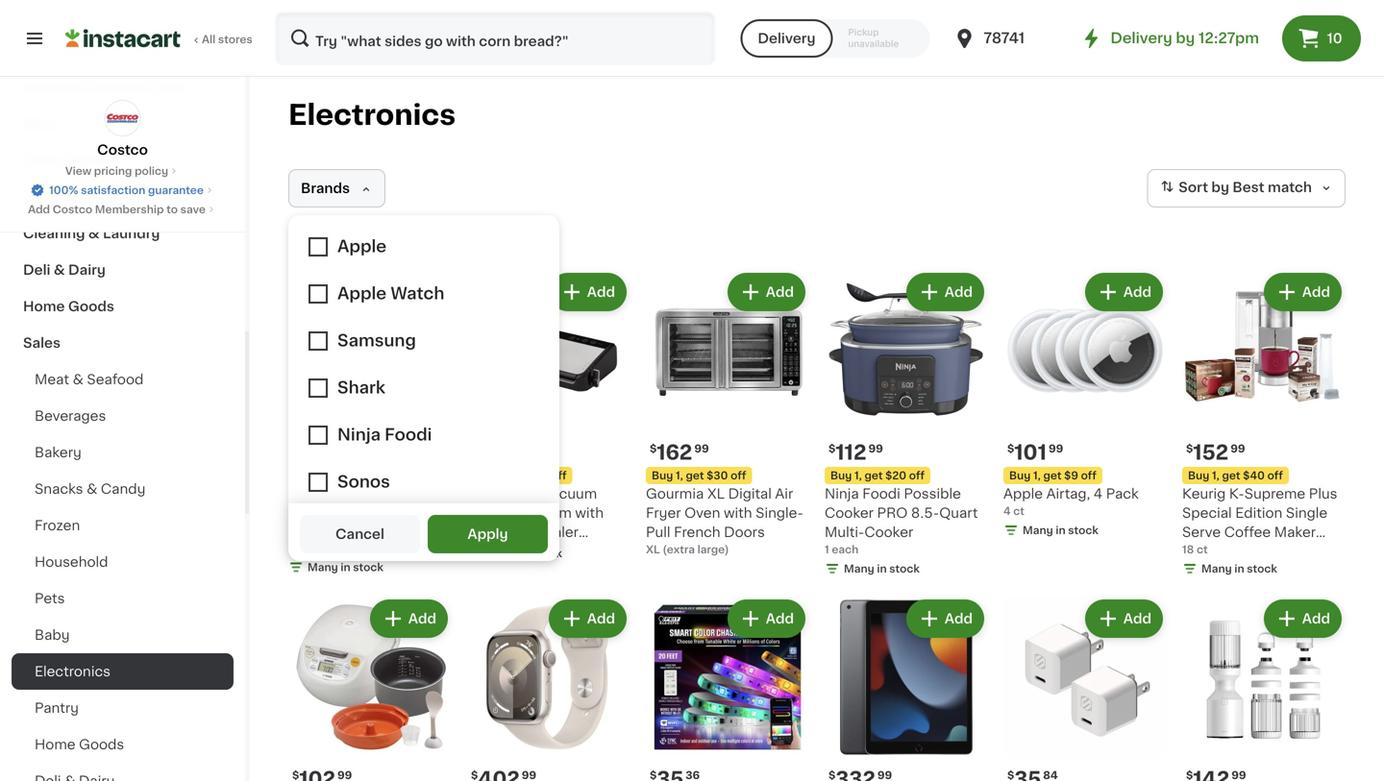 Task type: vqa. For each thing, say whether or not it's contained in the screenshot.
Member
no



Task type: describe. For each thing, give the bounding box(es) containing it.
delivery for delivery by 12:27pm
[[1111, 31, 1173, 45]]

buy 1, get $40 off
[[1189, 471, 1284, 481]]

buy 1, get $30 off
[[652, 471, 747, 481]]

blender,
[[288, 507, 344, 520]]

meat
[[35, 373, 69, 387]]

beverages link
[[12, 398, 234, 435]]

deli & dairy link
[[12, 252, 234, 288]]

$ inside '$ 112 99'
[[829, 444, 836, 454]]

many in stock for 152
[[1202, 564, 1278, 575]]

gourmia
[[646, 488, 704, 501]]

view
[[65, 166, 91, 176]]

sort
[[1179, 181, 1209, 194]]

99 inside '$ 112 99'
[[869, 444, 884, 454]]

membership
[[95, 204, 164, 215]]

baby link
[[12, 617, 234, 654]]

large)
[[698, 545, 729, 555]]

buy for 162
[[652, 471, 673, 481]]

keurig
[[1183, 488, 1226, 501]]

many down 2 ct
[[308, 563, 338, 573]]

maker
[[1275, 526, 1316, 539]]

home for 1st home goods link
[[23, 300, 65, 313]]

french
[[674, 526, 721, 539]]

in down the handheld
[[520, 549, 529, 559]]

all stores link
[[65, 12, 254, 65]]

service type group
[[741, 19, 930, 58]]

health & personal care
[[23, 81, 184, 94]]

1, for 101
[[1034, 471, 1041, 481]]

in for 112
[[877, 564, 887, 575]]

sales link
[[12, 325, 234, 362]]

1 buy 1, get $20 off from the left
[[294, 471, 389, 481]]

doors
[[724, 526, 765, 539]]

candy
[[101, 483, 146, 496]]

apply button
[[428, 515, 548, 554]]

1 vertical spatial beverages
[[35, 410, 106, 423]]

instacart logo image
[[65, 27, 181, 50]]

2 get from the left
[[507, 471, 525, 481]]

0 vertical spatial cooker
[[825, 507, 874, 520]]

sealer
[[536, 526, 579, 539]]

wine
[[23, 117, 58, 131]]

pack
[[361, 507, 394, 520]]

best
[[1233, 181, 1265, 194]]

add costco membership to save
[[28, 204, 206, 215]]

1 vertical spatial 4
[[1004, 506, 1011, 517]]

stock for 152
[[1247, 564, 1278, 575]]

many for 152
[[1202, 564, 1232, 575]]

Search field
[[277, 13, 714, 63]]

pricing
[[94, 166, 132, 176]]

household link
[[12, 544, 234, 581]]

stores
[[218, 34, 253, 45]]

foodi
[[863, 488, 901, 501]]

get for 101
[[1044, 471, 1062, 481]]

162
[[657, 443, 693, 463]]

cancel button
[[300, 515, 420, 554]]

delivery for delivery
[[758, 32, 816, 45]]

care
[[151, 81, 184, 94]]

12:27pm
[[1199, 31, 1260, 45]]

1 $20 from the left
[[349, 471, 370, 481]]

air
[[775, 488, 794, 501]]

product group containing 152
[[1183, 269, 1346, 581]]

1 vertical spatial home goods
[[35, 739, 124, 752]]

2-
[[347, 507, 361, 520]]

$ inside $ 101 99
[[1008, 444, 1015, 454]]

gourmia xl digital air fryer oven with single- pull french doors xl (extra large)
[[646, 488, 804, 555]]

sales
[[23, 337, 61, 350]]

cup
[[1248, 545, 1276, 559]]

electronics link
[[12, 654, 234, 690]]

1 home goods link from the top
[[12, 288, 234, 325]]

get for 152
[[1223, 471, 1241, 481]]

stock down cancel button
[[353, 563, 384, 573]]

delivery by 12:27pm link
[[1080, 27, 1260, 50]]

many in stock for 112
[[844, 564, 920, 575]]

& for deli
[[54, 263, 65, 277]]

brands
[[301, 182, 350, 195]]

other
[[23, 154, 63, 167]]

2 inside "blendjet 2 portable blender, 2-pack"
[[353, 488, 361, 501]]

1 horizontal spatial 4
[[1094, 488, 1103, 501]]

& for health
[[72, 81, 84, 94]]

by for sort
[[1212, 181, 1230, 194]]

product group containing 101
[[1004, 269, 1167, 542]]

serve
[[1183, 526, 1221, 539]]

& for snacks
[[87, 483, 97, 496]]

multi-
[[825, 526, 865, 539]]

each
[[832, 545, 859, 555]]

1 vertical spatial cooker
[[865, 526, 914, 539]]

18 inside keurig k-supreme plus special edition single serve coffee maker with 18 k-cup pods
[[1215, 545, 1229, 559]]

cleaning & laundry link
[[12, 215, 234, 252]]

edition
[[1236, 507, 1283, 520]]

household
[[35, 556, 108, 569]]

2 1, from the left
[[497, 471, 505, 481]]

$40
[[1243, 471, 1265, 481]]

buy 1, get $25 off
[[473, 471, 567, 481]]

2 ct
[[288, 543, 309, 554]]

apply
[[468, 528, 508, 541]]

$30
[[707, 471, 728, 481]]

many in stock down the handheld
[[487, 549, 562, 559]]

0 vertical spatial home goods
[[23, 300, 114, 313]]

36
[[686, 771, 700, 781]]

off for 162
[[731, 471, 747, 481]]

deli & dairy
[[23, 263, 106, 277]]

product group containing 162
[[646, 269, 810, 558]]

buy for 152
[[1189, 471, 1210, 481]]

1, for 152
[[1213, 471, 1220, 481]]

pro
[[877, 507, 908, 520]]

99 inside $ 152 99
[[1231, 444, 1246, 454]]

2 home goods link from the top
[[12, 727, 234, 764]]

many down the handheld
[[487, 549, 517, 559]]

ninja
[[825, 488, 859, 501]]

2 buy from the left
[[473, 471, 495, 481]]

(extra
[[663, 545, 695, 555]]

many for 112
[[844, 564, 875, 575]]

1 off from the left
[[373, 471, 389, 481]]

apple airtag, 4 pack 4 ct
[[1004, 488, 1139, 517]]

fryer
[[646, 507, 681, 520]]

airtag,
[[1047, 488, 1091, 501]]

152
[[1194, 443, 1229, 463]]

84
[[1044, 771, 1058, 781]]

other goods
[[23, 154, 113, 167]]

handheld
[[467, 526, 533, 539]]

buy for 112
[[831, 471, 852, 481]]

get for 162
[[686, 471, 704, 481]]

dairy
[[68, 263, 106, 277]]

2 $20 from the left
[[886, 471, 907, 481]]

in for 152
[[1235, 564, 1245, 575]]

Best match Sort by field
[[1147, 169, 1346, 208]]

portable
[[365, 488, 422, 501]]

bakery link
[[12, 435, 234, 471]]

product group containing 82
[[288, 269, 452, 579]]

8.5-
[[911, 507, 940, 520]]

$ 162 99
[[650, 443, 709, 463]]

deli
[[23, 263, 50, 277]]

0 vertical spatial beverages
[[60, 190, 134, 204]]

1, for 162
[[676, 471, 683, 481]]

2 buy 1, get $20 off from the left
[[831, 471, 925, 481]]

all
[[202, 34, 216, 45]]



Task type: locate. For each thing, give the bounding box(es) containing it.
off right $9
[[1081, 471, 1097, 481]]

goods for the other goods link
[[67, 154, 113, 167]]

meat & seafood
[[35, 373, 144, 387]]

buy 1, get $20 off
[[294, 471, 389, 481], [831, 471, 925, 481]]

in
[[1056, 526, 1066, 536], [520, 549, 529, 559], [341, 563, 351, 573], [877, 564, 887, 575], [1235, 564, 1245, 575]]

6 buy from the left
[[1189, 471, 1210, 481]]

5 buy from the left
[[1010, 471, 1031, 481]]

many in stock for 101
[[1023, 526, 1099, 536]]

get left "$40"
[[1223, 471, 1241, 481]]

1 get from the left
[[328, 471, 347, 481]]

1, up gourmia
[[676, 471, 683, 481]]

1 vertical spatial k-
[[1233, 545, 1248, 559]]

1 horizontal spatial costco
[[97, 143, 148, 157]]

sort by
[[1179, 181, 1230, 194]]

pack
[[1107, 488, 1139, 501]]

with inside 'foodsaver vacuum sealing system with handheld sealer attachment'
[[575, 507, 604, 520]]

1 horizontal spatial buy 1, get $20 off
[[831, 471, 925, 481]]

delivery inside button
[[758, 32, 816, 45]]

get for 112
[[865, 471, 883, 481]]

electronics up pantry
[[35, 665, 111, 679]]

off for 101
[[1081, 471, 1097, 481]]

6 get from the left
[[1223, 471, 1241, 481]]

off for 112
[[909, 471, 925, 481]]

0 horizontal spatial electronics
[[35, 665, 111, 679]]

18 ct
[[1183, 545, 1208, 555]]

guarantee
[[148, 185, 204, 196]]

many down '18 ct'
[[1202, 564, 1232, 575]]

0 vertical spatial costco
[[97, 143, 148, 157]]

baby
[[35, 629, 70, 642]]

$112.99 element
[[467, 440, 631, 465]]

view pricing policy link
[[65, 163, 180, 179]]

buy up apple
[[1010, 471, 1031, 481]]

1 vertical spatial home
[[35, 739, 76, 752]]

foodsaver vacuum sealing system with handheld sealer attachment
[[467, 488, 604, 559]]

xl down '$30'
[[708, 488, 725, 501]]

2 horizontal spatial with
[[1183, 545, 1211, 559]]

3 buy from the left
[[652, 471, 673, 481]]

ct inside apple airtag, 4 pack 4 ct
[[1014, 506, 1025, 517]]

82
[[299, 443, 326, 463]]

1 vertical spatial electronics
[[35, 665, 111, 679]]

off up portable
[[373, 471, 389, 481]]

single-
[[756, 507, 804, 520]]

buy up "blendjet"
[[294, 471, 316, 481]]

ct for 2 ct
[[298, 543, 309, 554]]

frozen link
[[12, 508, 234, 544]]

$ 152 99
[[1187, 443, 1246, 463]]

18 right '18 ct'
[[1215, 545, 1229, 559]]

ct down apple
[[1014, 506, 1025, 517]]

5 1, from the left
[[1034, 471, 1041, 481]]

get left $9
[[1044, 471, 1062, 481]]

1 vertical spatial xl
[[646, 545, 660, 555]]

1, up "blendjet"
[[318, 471, 326, 481]]

1, for 112
[[855, 471, 862, 481]]

1 vertical spatial goods
[[68, 300, 114, 313]]

buy for 101
[[1010, 471, 1031, 481]]

0 vertical spatial by
[[1176, 31, 1196, 45]]

1 buy from the left
[[294, 471, 316, 481]]

$9
[[1065, 471, 1079, 481]]

0 horizontal spatial 18
[[1183, 545, 1195, 555]]

4 off from the left
[[909, 471, 925, 481]]

costco link
[[97, 100, 148, 160]]

home goods link
[[12, 288, 234, 325], [12, 727, 234, 764]]

& down add costco membership to save
[[88, 227, 100, 240]]

home down pantry
[[35, 739, 76, 752]]

2 vertical spatial goods
[[79, 739, 124, 752]]

$20 up foodi
[[886, 471, 907, 481]]

off right '$30'
[[731, 471, 747, 481]]

6 1, from the left
[[1213, 471, 1220, 481]]

home goods down deli & dairy
[[23, 300, 114, 313]]

many in stock down each
[[844, 564, 920, 575]]

get up foodi
[[865, 471, 883, 481]]

5 get from the left
[[1044, 471, 1062, 481]]

apple
[[1004, 488, 1043, 501]]

by right sort
[[1212, 181, 1230, 194]]

1 horizontal spatial delivery
[[1111, 31, 1173, 45]]

by
[[1176, 31, 1196, 45], [1212, 181, 1230, 194]]

coffee
[[1225, 526, 1271, 539]]

0 vertical spatial xl
[[708, 488, 725, 501]]

4
[[1094, 488, 1103, 501], [1004, 506, 1011, 517]]

2 horizontal spatial ct
[[1197, 545, 1208, 555]]

1 1, from the left
[[318, 471, 326, 481]]

home up sales
[[23, 300, 65, 313]]

costco logo image
[[104, 100, 141, 137]]

4 left pack
[[1094, 488, 1103, 501]]

pantry
[[35, 702, 79, 715]]

0 horizontal spatial buy 1, get $20 off
[[294, 471, 389, 481]]

$ 112 99
[[829, 443, 884, 463]]

many for 101
[[1023, 526, 1054, 536]]

0 vertical spatial electronics
[[288, 101, 456, 129]]

99
[[695, 444, 709, 454], [869, 444, 884, 454], [1049, 444, 1064, 454], [1231, 444, 1246, 454], [338, 771, 352, 781], [522, 771, 537, 781], [878, 771, 893, 781], [1232, 771, 1247, 781]]

many in stock down the cancel
[[308, 563, 384, 573]]

1 horizontal spatial electronics
[[288, 101, 456, 129]]

0 horizontal spatial ct
[[298, 543, 309, 554]]

& left candy
[[87, 483, 97, 496]]

get up "blendjet"
[[328, 471, 347, 481]]

&
[[72, 81, 84, 94], [88, 227, 100, 240], [54, 263, 65, 277], [73, 373, 84, 387], [87, 483, 97, 496]]

0 vertical spatial 2
[[353, 488, 361, 501]]

2 off from the left
[[551, 471, 567, 481]]

1, up foodsaver
[[497, 471, 505, 481]]

0 vertical spatial 4
[[1094, 488, 1103, 501]]

product group containing 112
[[825, 269, 989, 581]]

buy 1, get $20 off down 19
[[294, 471, 389, 481]]

in down apple airtag, 4 pack 4 ct
[[1056, 526, 1066, 536]]

with up doors
[[724, 507, 753, 520]]

1 vertical spatial 2
[[288, 543, 295, 554]]

k- down "coffee" on the right bottom
[[1233, 545, 1248, 559]]

snacks & candy link
[[12, 471, 234, 508]]

cancel
[[336, 528, 385, 541]]

1 horizontal spatial $20
[[886, 471, 907, 481]]

0 horizontal spatial xl
[[646, 545, 660, 555]]

in down "coffee" on the right bottom
[[1235, 564, 1245, 575]]

1
[[825, 545, 830, 555]]

3 get from the left
[[686, 471, 704, 481]]

stock for 112
[[890, 564, 920, 575]]

with inside gourmia xl digital air fryer oven with single- pull french doors xl (extra large)
[[724, 507, 753, 520]]

product group
[[288, 269, 452, 579], [467, 269, 631, 565], [646, 269, 810, 558], [825, 269, 989, 581], [1004, 269, 1167, 542], [1183, 269, 1346, 581], [288, 596, 452, 782], [467, 596, 631, 782], [646, 596, 810, 782], [825, 596, 989, 782], [1004, 596, 1167, 782], [1183, 596, 1346, 782]]

vacuum
[[543, 488, 597, 501]]

0 vertical spatial home
[[23, 300, 65, 313]]

cooker up the 'multi-' at the bottom
[[825, 507, 874, 520]]

1 horizontal spatial ct
[[1014, 506, 1025, 517]]

supreme
[[1245, 488, 1306, 501]]

100% satisfaction guarantee button
[[30, 179, 215, 198]]

3 off from the left
[[731, 471, 747, 481]]

buy up gourmia
[[652, 471, 673, 481]]

delivery
[[1111, 31, 1173, 45], [758, 32, 816, 45]]

off
[[373, 471, 389, 481], [551, 471, 567, 481], [731, 471, 747, 481], [909, 471, 925, 481], [1081, 471, 1097, 481], [1268, 471, 1284, 481]]

in for 101
[[1056, 526, 1066, 536]]

health & personal care link
[[12, 69, 234, 106]]

0 horizontal spatial 4
[[1004, 506, 1011, 517]]

blendjet
[[288, 488, 350, 501]]

off up the supreme
[[1268, 471, 1284, 481]]

112
[[836, 443, 867, 463]]

in down ninja foodi possible cooker pro 8.5-quart multi-cooker 1 each
[[877, 564, 887, 575]]

18 down "serve"
[[1183, 545, 1195, 555]]

ct
[[1014, 506, 1025, 517], [298, 543, 309, 554], [1197, 545, 1208, 555]]

with
[[575, 507, 604, 520], [724, 507, 753, 520], [1183, 545, 1211, 559]]

19
[[328, 444, 340, 454]]

99 inside $ 162 99
[[695, 444, 709, 454]]

1, down '$ 112 99'
[[855, 471, 862, 481]]

pods
[[1280, 545, 1314, 559]]

& right meat
[[73, 373, 84, 387]]

k- down buy 1, get $40 off
[[1230, 488, 1245, 501]]

78741 button
[[953, 12, 1069, 65]]

None search field
[[275, 12, 716, 65]]

k-
[[1230, 488, 1245, 501], [1233, 545, 1248, 559]]

by left "12:27pm"
[[1176, 31, 1196, 45]]

$ inside $ 152 99
[[1187, 444, 1194, 454]]

1 horizontal spatial 2
[[353, 488, 361, 501]]

3 1, from the left
[[676, 471, 683, 481]]

by inside "field"
[[1212, 181, 1230, 194]]

4 buy from the left
[[831, 471, 852, 481]]

1,
[[318, 471, 326, 481], [497, 471, 505, 481], [676, 471, 683, 481], [855, 471, 862, 481], [1034, 471, 1041, 481], [1213, 471, 1220, 481]]

$20 up "blendjet 2 portable blender, 2-pack"
[[349, 471, 370, 481]]

add button
[[372, 275, 446, 310], [551, 275, 625, 310], [730, 275, 804, 310], [908, 275, 983, 310], [1087, 275, 1162, 310], [1266, 275, 1340, 310], [372, 602, 446, 637], [551, 602, 625, 637], [730, 602, 804, 637], [908, 602, 983, 637], [1087, 602, 1162, 637], [1266, 602, 1340, 637]]

& right 'deli'
[[54, 263, 65, 277]]

0 horizontal spatial delivery
[[758, 32, 816, 45]]

0 horizontal spatial with
[[575, 507, 604, 520]]

& right health
[[72, 81, 84, 94]]

costco up view pricing policy link
[[97, 143, 148, 157]]

ct for 18 ct
[[1197, 545, 1208, 555]]

by for delivery
[[1176, 31, 1196, 45]]

costco down 'hard beverages'
[[53, 204, 92, 215]]

policy
[[135, 166, 168, 176]]

4 get from the left
[[865, 471, 883, 481]]

beverages up bakery
[[35, 410, 106, 423]]

get left $25
[[507, 471, 525, 481]]

buy 1, get $20 off up foodi
[[831, 471, 925, 481]]

home goods down pantry
[[35, 739, 124, 752]]

wine link
[[12, 106, 234, 142]]

xl down pull
[[646, 545, 660, 555]]

1 vertical spatial home goods link
[[12, 727, 234, 764]]

(693)
[[360, 528, 388, 538]]

5 off from the left
[[1081, 471, 1097, 481]]

stock for 101
[[1069, 526, 1099, 536]]

4 down apple
[[1004, 506, 1011, 517]]

99 inside $ 101 99
[[1049, 444, 1064, 454]]

snacks
[[35, 483, 83, 496]]

beverages
[[60, 190, 134, 204], [35, 410, 106, 423]]

quart
[[940, 507, 978, 520]]

1 vertical spatial by
[[1212, 181, 1230, 194]]

ct down blender,
[[298, 543, 309, 554]]

stock down sealer
[[532, 549, 562, 559]]

foodsaver
[[467, 488, 540, 501]]

off for 152
[[1268, 471, 1284, 481]]

hard beverages
[[23, 190, 134, 204]]

6 off from the left
[[1268, 471, 1284, 481]]

1, up apple
[[1034, 471, 1041, 481]]

with inside keurig k-supreme plus special edition single serve coffee maker with 18 k-cup pods
[[1183, 545, 1211, 559]]

1 horizontal spatial by
[[1212, 181, 1230, 194]]

sealing
[[467, 507, 517, 520]]

seafood
[[87, 373, 144, 387]]

buy up the ninja at the bottom right
[[831, 471, 852, 481]]

0 horizontal spatial costco
[[53, 204, 92, 215]]

stock down "cup"
[[1247, 564, 1278, 575]]

system
[[520, 507, 572, 520]]

other goods link
[[12, 142, 234, 179]]

0 vertical spatial goods
[[67, 154, 113, 167]]

many down each
[[844, 564, 875, 575]]

0 horizontal spatial $20
[[349, 471, 370, 481]]

$25
[[528, 471, 549, 481]]

1 horizontal spatial xl
[[708, 488, 725, 501]]

electronics up brands dropdown button
[[288, 101, 456, 129]]

ninja foodi possible cooker pro 8.5-quart multi-cooker 1 each
[[825, 488, 978, 555]]

1 horizontal spatial with
[[724, 507, 753, 520]]

home goods link down electronics link
[[12, 727, 234, 764]]

home for 2nd home goods link from the top
[[35, 739, 76, 752]]

to
[[167, 204, 178, 215]]

home goods link down dairy
[[12, 288, 234, 325]]

& for cleaning
[[88, 227, 100, 240]]

2 down blender,
[[288, 543, 295, 554]]

0 horizontal spatial by
[[1176, 31, 1196, 45]]

0 horizontal spatial 2
[[288, 543, 295, 554]]

xl
[[708, 488, 725, 501], [646, 545, 660, 555]]

off right $25
[[551, 471, 567, 481]]

off up possible
[[909, 471, 925, 481]]

cooker down pro
[[865, 526, 914, 539]]

buy up foodsaver
[[473, 471, 495, 481]]

100%
[[49, 185, 78, 196]]

with down vacuum
[[575, 507, 604, 520]]

4 1, from the left
[[855, 471, 862, 481]]

frozen
[[35, 519, 80, 533]]

many down apple
[[1023, 526, 1054, 536]]

ct down "serve"
[[1197, 545, 1208, 555]]

goods
[[67, 154, 113, 167], [68, 300, 114, 313], [79, 739, 124, 752]]

$ inside $ 162 99
[[650, 444, 657, 454]]

in down the cancel
[[341, 563, 351, 573]]

stock down ninja foodi possible cooker pro 8.5-quart multi-cooker 1 each
[[890, 564, 920, 575]]

with down "serve"
[[1183, 545, 1211, 559]]

18
[[1183, 545, 1195, 555], [1215, 545, 1229, 559]]

pets link
[[12, 581, 234, 617]]

hard
[[23, 190, 57, 204]]

get left '$30'
[[686, 471, 704, 481]]

snacks & candy
[[35, 483, 146, 496]]

2 up 2-
[[353, 488, 361, 501]]

beverages up add costco membership to save
[[60, 190, 134, 204]]

0 vertical spatial k-
[[1230, 488, 1245, 501]]

many in stock down apple airtag, 4 pack 4 ct
[[1023, 526, 1099, 536]]

pantry link
[[12, 690, 234, 727]]

special
[[1183, 507, 1232, 520]]

hard beverages link
[[12, 179, 234, 215]]

home
[[23, 300, 65, 313], [35, 739, 76, 752]]

1 vertical spatial costco
[[53, 204, 92, 215]]

bakery
[[35, 446, 82, 460]]

goods for 1st home goods link
[[68, 300, 114, 313]]

best match
[[1233, 181, 1313, 194]]

stock down apple airtag, 4 pack 4 ct
[[1069, 526, 1099, 536]]

pull
[[646, 526, 671, 539]]

$
[[650, 444, 657, 454], [829, 444, 836, 454], [1008, 444, 1015, 454], [1187, 444, 1194, 454], [292, 771, 299, 781], [471, 771, 478, 781], [650, 771, 657, 781], [829, 771, 836, 781], [1008, 771, 1015, 781], [1187, 771, 1194, 781]]

buy up the keurig
[[1189, 471, 1210, 481]]

goods for 2nd home goods link from the top
[[79, 739, 124, 752]]

1, up the keurig
[[1213, 471, 1220, 481]]

$20
[[349, 471, 370, 481], [886, 471, 907, 481]]

many in stock down "cup"
[[1202, 564, 1278, 575]]

pets
[[35, 592, 65, 606]]

delivery by 12:27pm
[[1111, 31, 1260, 45]]

& for meat
[[73, 373, 84, 387]]

delivery button
[[741, 19, 833, 58]]

1 horizontal spatial 18
[[1215, 545, 1229, 559]]

0 vertical spatial home goods link
[[12, 288, 234, 325]]



